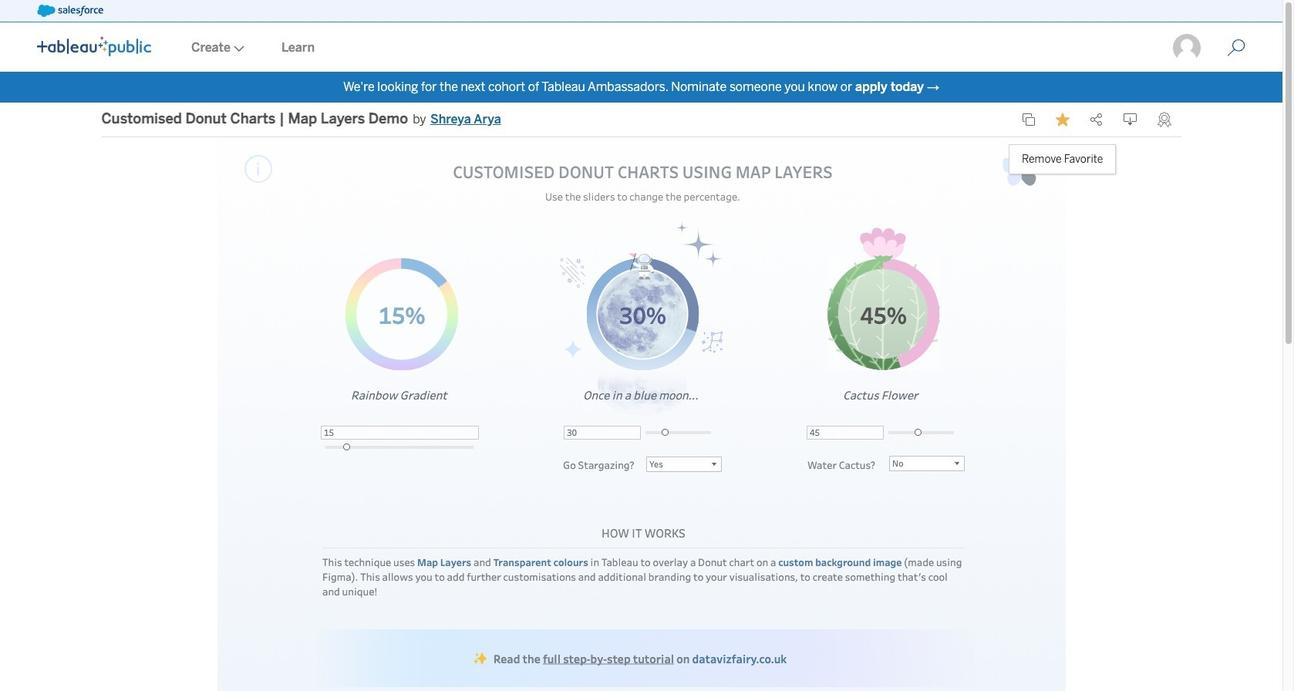 Task type: vqa. For each thing, say whether or not it's contained in the screenshot.
FIFA 18 Player Ratings
no



Task type: describe. For each thing, give the bounding box(es) containing it.
go to search image
[[1209, 39, 1265, 57]]

create image
[[231, 46, 245, 52]]

greg.robinson3551 image
[[1172, 32, 1203, 63]]

favorite button image
[[1056, 113, 1070, 127]]



Task type: locate. For each thing, give the bounding box(es) containing it.
download image
[[1124, 113, 1138, 127]]

nominate for viz of the day image
[[1158, 112, 1172, 127]]

make a copy image
[[1022, 113, 1036, 127]]

salesforce logo image
[[37, 5, 103, 17]]

share image
[[1090, 113, 1104, 127]]

logo image
[[37, 36, 151, 56]]



